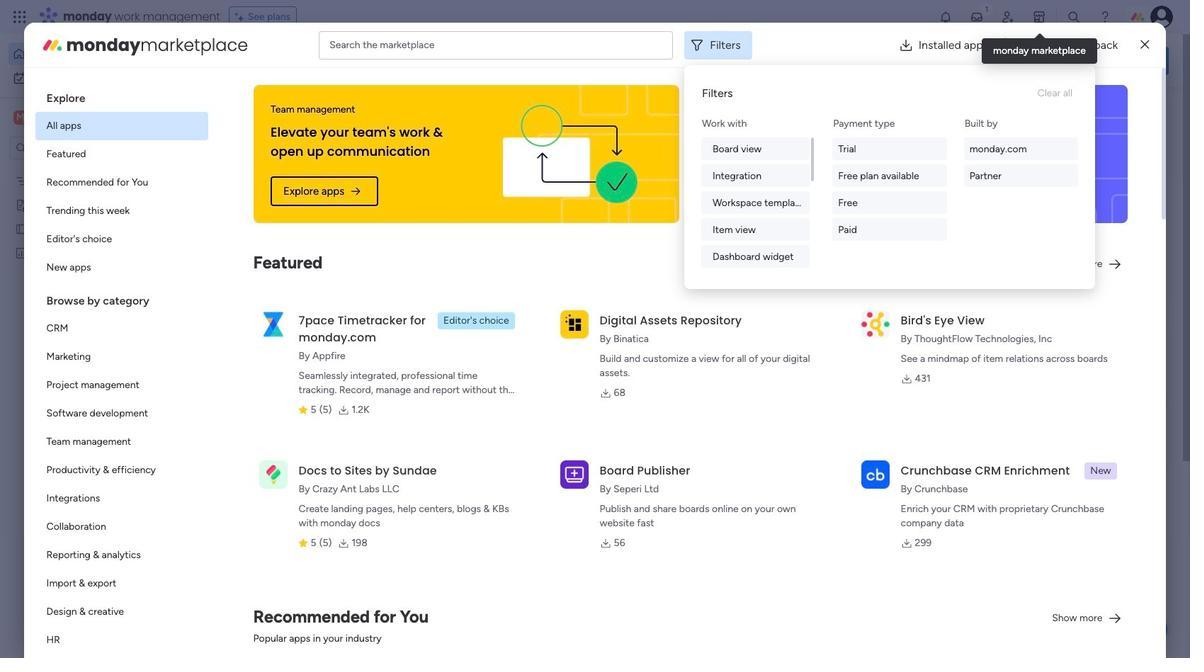 Task type: locate. For each thing, give the bounding box(es) containing it.
banner logo image
[[478, 85, 663, 223], [927, 85, 1112, 223]]

0 horizontal spatial banner logo image
[[478, 85, 663, 223]]

getting started element
[[957, 338, 1170, 395]]

public board image
[[237, 259, 252, 274]]

private board image
[[15, 198, 28, 211], [700, 259, 716, 274]]

1 vertical spatial private board image
[[700, 259, 716, 274]]

heading
[[35, 79, 208, 112], [35, 282, 208, 315]]

private board image up the component image
[[700, 259, 716, 274]]

component image
[[700, 281, 713, 294]]

kendall parks image
[[1151, 6, 1174, 28]]

private board image up public board image
[[15, 198, 28, 211]]

1 horizontal spatial banner logo image
[[927, 85, 1112, 223]]

workspace selection element
[[13, 109, 118, 128]]

see plans image
[[235, 9, 248, 25]]

1 horizontal spatial private board image
[[700, 259, 716, 274]]

public dashboard image
[[15, 246, 28, 259]]

0 horizontal spatial monday marketplace image
[[41, 34, 64, 56]]

app logo image
[[259, 310, 288, 339], [560, 310, 589, 339], [862, 310, 890, 339], [259, 461, 288, 489], [560, 461, 589, 489], [862, 461, 890, 489]]

monday marketplace image
[[1033, 10, 1047, 24], [41, 34, 64, 56]]

1 vertical spatial heading
[[35, 282, 208, 315]]

0 vertical spatial monday marketplace image
[[1033, 10, 1047, 24]]

list box
[[35, 79, 208, 659], [0, 166, 181, 456]]

help image
[[1099, 10, 1113, 24]]

2 heading from the top
[[35, 282, 208, 315]]

v2 bolt switch image
[[1079, 53, 1087, 68]]

1 horizontal spatial monday marketplace image
[[1033, 10, 1047, 24]]

1 vertical spatial monday marketplace image
[[41, 34, 64, 56]]

0 vertical spatial private board image
[[15, 198, 28, 211]]

help center element
[[957, 407, 1170, 463]]

update feed image
[[970, 10, 985, 24]]

option
[[9, 43, 172, 65], [9, 67, 172, 89], [35, 112, 208, 140], [35, 140, 208, 169], [0, 168, 181, 170], [35, 169, 208, 197], [35, 197, 208, 225], [35, 225, 208, 254], [35, 254, 208, 282], [35, 315, 208, 343], [35, 343, 208, 371], [35, 371, 208, 400], [35, 400, 208, 428], [35, 428, 208, 456], [35, 456, 208, 485], [35, 485, 208, 513], [35, 513, 208, 542], [35, 542, 208, 570], [35, 570, 208, 598], [35, 598, 208, 627], [35, 627, 208, 655]]

search everything image
[[1068, 10, 1082, 24]]

public board image
[[15, 222, 28, 235]]

0 vertical spatial heading
[[35, 79, 208, 112]]



Task type: vqa. For each thing, say whether or not it's contained in the screenshot.
Activity
no



Task type: describe. For each thing, give the bounding box(es) containing it.
quick search results list box
[[219, 133, 923, 494]]

dapulse x slim image
[[1141, 37, 1150, 54]]

select product image
[[13, 10, 27, 24]]

1 heading from the top
[[35, 79, 208, 112]]

Search in workspace field
[[30, 140, 118, 156]]

templates image image
[[970, 107, 1157, 205]]

1 banner logo image from the left
[[478, 85, 663, 223]]

1 image
[[981, 1, 994, 17]]

workspace image
[[13, 110, 28, 125]]

invite members image
[[1002, 10, 1016, 24]]

v2 user feedback image
[[968, 53, 979, 69]]

0 horizontal spatial private board image
[[15, 198, 28, 211]]

2 banner logo image from the left
[[927, 85, 1112, 223]]

notifications image
[[939, 10, 953, 24]]

1 element
[[362, 511, 379, 528]]



